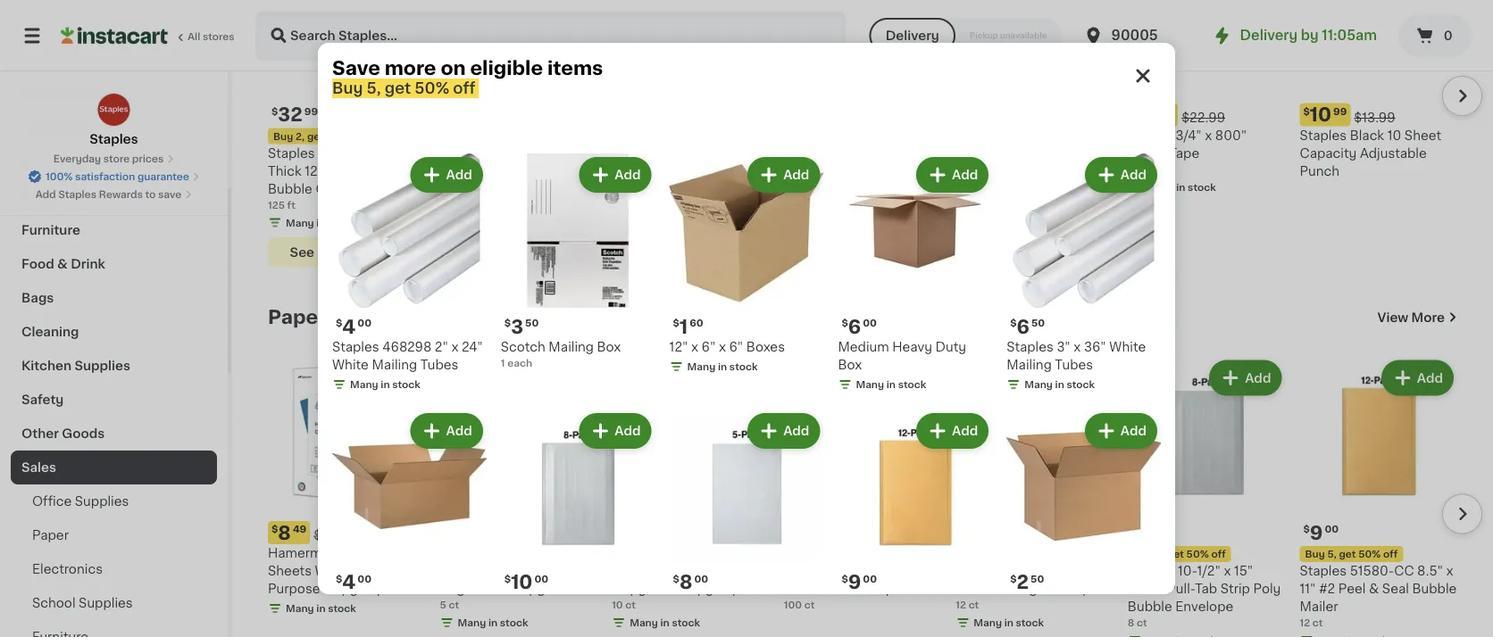 Task type: describe. For each thing, give the bounding box(es) containing it.
$ inside $ 2 50
[[1011, 575, 1017, 584]]

105650
[[519, 548, 567, 561]]

x inside staples 4 1/8" x 9 1/2" white easyclose #10 business envelopes 100 ct
[[873, 548, 880, 561]]

99 left $22.99
[[1161, 107, 1175, 117]]

buy 5, get 50% off dialog
[[318, 43, 1176, 638]]

buy 5, get 50% off for 14
[[1134, 551, 1227, 560]]

other
[[21, 428, 59, 440]]

st59156
[[662, 147, 717, 160]]

sheets
[[268, 566, 312, 579]]

pens,
[[836, 130, 871, 142]]

9 inside staples 4 1/8" x 9 1/2" white easyclose #10 business envelopes 100 ct
[[884, 548, 892, 561]]

8.5" inside staples 51580-cc 8.5" x 11" #2 peel & seal bubble mailer 12 ct
[[1418, 566, 1444, 579]]

1 electronics link from the top
[[11, 146, 217, 180]]

3"
[[1057, 341, 1071, 354]]

each inside scotch mailing box 1 each
[[508, 359, 533, 368]]

office
[[32, 496, 72, 508]]

$ 3 50
[[505, 317, 539, 336]]

other goods
[[21, 428, 105, 440]]

$ inside $ 5
[[960, 525, 966, 535]]

shipping
[[21, 190, 79, 203]]

white inside staples 10-1/2" x 15" white pull-tab strip poly bubble envelope 8 ct
[[1128, 584, 1165, 597]]

box inside 'medium heavy duty box'
[[838, 359, 862, 372]]

scotch for tape
[[1128, 130, 1173, 142]]

2"
[[435, 341, 448, 354]]

$64.99
[[671, 530, 716, 543]]

supplies for kitchen supplies link
[[75, 360, 130, 373]]

15"
[[1235, 566, 1254, 579]]

0 horizontal spatial 5
[[440, 601, 447, 611]]

50% inside save more on eligible items buy 5, get 50% off
[[415, 81, 450, 96]]

32
[[278, 106, 303, 125]]

1/2" inside staples 4 1/8" x 9 1/2" white easyclose #10 business envelopes 100 ct
[[895, 548, 919, 561]]

view more
[[1378, 312, 1446, 324]]

5, for 14
[[1156, 551, 1165, 560]]

wide
[[327, 165, 359, 178]]

2 6" from the left
[[729, 341, 744, 354]]

staples st59158 5/16" thick 12" wide clear bubble cushioning 125 ft
[[268, 147, 409, 210]]

copy for &
[[612, 584, 646, 597]]

paper inside hamermill 8.5" x 11" 500 sheets white multi purpose copy paper
[[361, 584, 398, 597]]

staples for staples st59158 5/16" thick 12" wide clear bubble cushioning 125 ft
[[268, 147, 315, 160]]

1 vertical spatial electronics
[[32, 564, 103, 576]]

$5.99
[[1002, 530, 1038, 543]]

$ 9 00 inside buy 5, get 50% off dialog
[[842, 574, 878, 592]]

invisible,
[[524, 130, 579, 142]]

staples 468298 2" x 24" white mailing tubes
[[332, 341, 483, 372]]

x inside staples 3" x 36" white mailing tubes
[[1074, 341, 1081, 354]]

printer supplies link
[[11, 78, 217, 112]]

everyday
[[53, 154, 101, 164]]

$54.99 original price: $64.99 element
[[612, 522, 770, 546]]

$10.49
[[314, 530, 355, 543]]

buy inside save more on eligible items buy 5, get 50% off
[[332, 81, 363, 96]]

product group containing staples st59156 bubble cushioning - clear - 3/16" x 12" x 200'
[[612, 0, 770, 254]]

by
[[1302, 29, 1319, 42]]

200'
[[690, 183, 719, 196]]

$ inside $ 10 99
[[1304, 107, 1311, 117]]

12" x 6" x 6" boxes
[[670, 341, 785, 354]]

20 inside hammermill 8.5" x 11", 20 pounds & 92 brightness copy plus copy paper 10 ct
[[752, 548, 768, 561]]

save more on eligible items buy 5, get 50% off
[[332, 59, 603, 96]]

8.5" inside hammermill 8.5" x 11", 20 pounds & 92 brightness copy plus copy paper 10 ct
[[691, 548, 717, 561]]

brightness for 11"
[[440, 584, 508, 597]]

product group containing 1
[[670, 154, 824, 378]]

1 vertical spatial 1
[[680, 317, 688, 336]]

staples 10-1/2" x 15" white pull-tab strip poly bubble envelope 8 ct
[[1128, 566, 1282, 629]]

get for 32
[[307, 132, 324, 142]]

$5.99 original price: $10.49 element
[[784, 522, 942, 546]]

satisfaction
[[75, 172, 135, 182]]

50 for 3
[[525, 318, 539, 328]]

hammermill for 20
[[440, 548, 516, 561]]

more
[[1412, 312, 1446, 324]]

$ inside $ 14 00
[[1132, 525, 1138, 535]]

duty inside product group
[[1054, 147, 1085, 160]]

kitchen
[[21, 360, 72, 373]]

delivery for delivery
[[886, 29, 940, 42]]

x inside hammermill 8.5" x 11", 20 pounds & 92 brightness copy plus copy paper 10 ct
[[720, 548, 727, 561]]

envelope
[[1176, 602, 1234, 614]]

hamermill
[[268, 548, 332, 561]]

item carousel region containing 32
[[268, 0, 1483, 279]]

100% satisfaction guarantee button
[[28, 166, 200, 184]]

thick
[[268, 165, 302, 178]]

plus for pounds
[[549, 584, 575, 597]]

6 for medium
[[849, 317, 861, 336]]

get for 9
[[1340, 551, 1357, 560]]

125
[[268, 201, 285, 210]]

eligible for product group containing 32
[[318, 247, 365, 259]]

00 inside $ 10 00
[[535, 575, 549, 584]]

x inside scotch 3/4" x 800" magic tape 10 ct
[[1206, 130, 1213, 142]]

staples for staples 3" x 36" white mailing tubes
[[1007, 341, 1054, 354]]

guarantee
[[138, 172, 189, 182]]

box inside item carousel "region"
[[1088, 147, 1112, 160]]

see eligible items button for box
[[956, 188, 1114, 218]]

kitchen supplies
[[21, 360, 130, 373]]

everyday store prices
[[53, 154, 164, 164]]

29
[[450, 525, 475, 543]]

2 vertical spatial 4
[[343, 574, 356, 592]]

ct inside hammermill 8.5" x 11", 20 pounds & 92 brightness copy plus copy paper 10 ct
[[626, 601, 636, 611]]

staples for staples 468298 2" x 24" white mailing tubes
[[332, 341, 379, 354]]

food
[[21, 258, 54, 271]]

each inside scotch tape, invisible, 3m 3 each
[[449, 165, 474, 175]]

24"
[[462, 341, 483, 354]]

buy for 14
[[1134, 551, 1154, 560]]

st59158
[[318, 147, 373, 160]]

$ inside $ 3 50
[[505, 318, 511, 328]]

x left 200'
[[680, 183, 687, 196]]

paper link for printer supplies
[[11, 44, 217, 78]]

stores
[[203, 32, 235, 42]]

& inside staples 9" x 12" brown clasp & moistenable glue catalog envelopes 12 ct
[[995, 566, 1005, 579]]

off for 9
[[1384, 551, 1399, 560]]

hammermill for pounds
[[612, 548, 688, 561]]

bubble inside staples 51580-cc 8.5" x 11" #2 peel & seal bubble mailer 12 ct
[[1413, 584, 1458, 597]]

see for medium heavy duty box
[[978, 197, 1003, 209]]

4 inside staples 4 1/8" x 9 1/2" white easyclose #10 business envelopes 100 ct
[[834, 548, 843, 561]]

delivery button
[[870, 18, 956, 54]]

3 inside scotch tape, invisible, 3m 3 each
[[440, 165, 447, 175]]

x left boxes on the bottom
[[719, 341, 726, 354]]

$ inside $ 1 60
[[673, 318, 680, 328]]

00 inside $ 14 00
[[1162, 525, 1176, 535]]

medium heavy duty box inside product group
[[956, 147, 1112, 160]]

1/2" inside staples 10-1/2" x 15" white pull-tab strip poly bubble envelope 8 ct
[[1198, 566, 1221, 579]]

mailer
[[1300, 602, 1339, 614]]

bubble inside staples 10-1/2" x 15" white pull-tab strip poly bubble envelope 8 ct
[[1128, 602, 1173, 614]]

catalog
[[989, 584, 1038, 597]]

duty inside buy 5, get 50% off dialog
[[936, 341, 967, 354]]

10 inside hammermill 8.5" x 11", 20 pounds & 92 brightness copy plus copy paper 10 ct
[[612, 601, 623, 611]]

1/8"
[[846, 548, 870, 561]]

poly
[[1254, 584, 1282, 597]]

see eligible items for box
[[978, 197, 1092, 209]]

school supplies for printer supplies
[[21, 122, 125, 135]]

50 for 6
[[1032, 318, 1046, 328]]

3 inside product group
[[511, 317, 524, 336]]

pounds inside hammermill 8.5" x 11", 20 pounds & 92 brightness copy plus copy paper 10 ct
[[612, 566, 660, 579]]

everyday store prices link
[[53, 152, 174, 166]]

kitchen supplies link
[[11, 349, 217, 383]]

$5.49 original price: $5.99 element
[[956, 522, 1114, 546]]

food & drink
[[21, 258, 105, 271]]

get for 14
[[1168, 551, 1185, 560]]

instacart logo image
[[61, 25, 168, 46]]

0 vertical spatial $ 9 00
[[1304, 525, 1339, 543]]

medium inside buy 5, get 50% off dialog
[[838, 341, 890, 354]]

1 horizontal spatial 5
[[966, 525, 979, 543]]

8 for $ 8 00
[[680, 574, 693, 592]]

0 horizontal spatial see eligible items button
[[268, 238, 426, 268]]

1 for box
[[501, 359, 505, 368]]

11:05am
[[1323, 29, 1378, 42]]

brown
[[1056, 548, 1096, 561]]

bic ball pens, xtra life, black ink, medium 60 each
[[784, 130, 929, 175]]

medium heavy duty box inside buy 5, get 50% off dialog
[[838, 341, 967, 372]]

staples link
[[90, 93, 138, 148]]

free
[[333, 132, 354, 142]]

800"
[[1216, 130, 1247, 142]]

view
[[1378, 312, 1409, 324]]

11" inside hammermill 105650 8.5" x 11" 20 pounds 92 brightness copy plus copy paper
[[450, 566, 467, 579]]

$ 6 00
[[842, 317, 877, 336]]

white inside staples 3" x 36" white mailing tubes
[[1110, 341, 1147, 354]]

12" inside staples st59156 bubble cushioning - clear - 3/16" x 12" x 200'
[[658, 183, 677, 196]]

10 inside scotch 3/4" x 800" magic tape 10 ct
[[1128, 165, 1140, 175]]

brightness for 20
[[695, 566, 763, 579]]

10-
[[1179, 566, 1198, 579]]

1 6" from the left
[[702, 341, 716, 354]]

$ inside the $ 8 49
[[272, 525, 278, 535]]

3/16"
[[612, 183, 645, 196]]

staples for staples 4 1/8" x 9 1/2" white easyclose #10 business envelopes 100 ct
[[784, 548, 831, 561]]

school supplies link for printer supplies
[[11, 112, 217, 146]]

$10.99 original price: $13.99 element
[[1300, 104, 1458, 127]]

hammermill 8.5" x 11", 20 pounds & 92 brightness copy plus copy paper 10 ct
[[612, 548, 768, 611]]

service type group
[[870, 18, 1062, 54]]

sponsored badge image
[[784, 200, 838, 210]]

1 vertical spatial paper link
[[268, 307, 326, 329]]

product group containing bic ball pens, xtra life, black ink, medium
[[784, 0, 942, 215]]

2 horizontal spatial 9
[[1311, 525, 1324, 543]]

scotch tape, invisible, 3m 3 each
[[440, 130, 579, 175]]

white inside staples 4 1/8" x 9 1/2" white easyclose #10 business envelopes 100 ct
[[784, 566, 821, 579]]

staples st59156 bubble cushioning - clear - 3/16" x 12" x 200'
[[612, 147, 765, 196]]

strip
[[1221, 584, 1251, 597]]

x inside the staples 468298 2" x 24" white mailing tubes
[[452, 341, 459, 354]]

product group containing 14
[[1128, 357, 1286, 638]]

99 up business
[[809, 525, 822, 535]]

$ 8 49
[[272, 525, 307, 543]]

0
[[1445, 29, 1453, 42]]

x inside staples 9" x 12" brown clasp & moistenable glue catalog envelopes 12 ct
[[1024, 548, 1031, 561]]

magic
[[1128, 147, 1167, 160]]

8.5" inside hamermill 8.5" x 11" 500 sheets white multi purpose copy paper
[[335, 548, 361, 561]]

buy 2, get 1 free
[[273, 132, 354, 142]]

8.5" inside hammermill 105650 8.5" x 11" 20 pounds 92 brightness copy plus copy paper
[[570, 548, 596, 561]]

staples down 100%
[[58, 190, 96, 200]]

moistenable
[[1009, 566, 1086, 579]]

99 inside $ 10 99
[[1334, 107, 1348, 117]]

scotch for each
[[440, 130, 485, 142]]

5/16"
[[376, 147, 409, 160]]

copy for white
[[324, 584, 358, 597]]

& inside hammermill 8.5" x 11", 20 pounds & 92 brightness copy plus copy paper 10 ct
[[663, 566, 673, 579]]

more
[[385, 59, 436, 77]]

#2
[[1320, 584, 1336, 597]]

product group containing 5
[[956, 357, 1114, 635]]

0 vertical spatial electronics
[[21, 156, 94, 169]]

$ inside $ 32 99
[[272, 107, 278, 117]]

$ inside $ 10 00
[[505, 575, 511, 584]]

$ 32 99
[[272, 106, 318, 125]]

sales
[[21, 462, 56, 474]]

product group containing 10
[[501, 410, 655, 638]]

tubes inside staples 3" x 36" white mailing tubes
[[1056, 359, 1094, 372]]

copy for pounds
[[511, 584, 545, 597]]

clear inside the staples st59158 5/16" thick 12" wide clear bubble cushioning 125 ft
[[362, 165, 395, 178]]

paper inside hammermill 105650 8.5" x 11" 20 pounds 92 brightness copy plus copy paper
[[478, 602, 514, 614]]

8 for $ 8 49
[[278, 525, 291, 543]]

00 inside '$ 6 00'
[[863, 318, 877, 328]]

product group containing 2
[[1007, 410, 1162, 638]]

off for 14
[[1212, 551, 1227, 560]]

xtra
[[874, 130, 900, 142]]

buy for 9
[[1306, 551, 1326, 560]]

x inside hammermill 105650 8.5" x 11" 20 pounds 92 brightness copy plus copy paper
[[440, 566, 447, 579]]

boxes
[[747, 341, 785, 354]]

product group containing 32
[[268, 0, 426, 268]]

x down $ 1 60
[[692, 341, 699, 354]]

furniture
[[21, 224, 80, 237]]



Task type: locate. For each thing, give the bounding box(es) containing it.
safety link
[[11, 383, 217, 417]]

white inside the staples 468298 2" x 24" white mailing tubes
[[332, 359, 369, 372]]

item carousel region containing 8
[[268, 350, 1483, 638]]

1 horizontal spatial hammermill
[[612, 548, 688, 561]]

1 horizontal spatial box
[[838, 359, 862, 372]]

buy 5, get 50% off inside product group
[[1134, 551, 1227, 560]]

staples up everyday store prices link
[[90, 133, 138, 146]]

2 hammermill from the left
[[612, 548, 688, 561]]

12 inside staples 51580-cc 8.5" x 11" #2 peel & seal bubble mailer 12 ct
[[1300, 619, 1311, 629]]

0 horizontal spatial 50%
[[415, 81, 450, 96]]

staples for staples black 10 sheet capacity adjustable punch
[[1300, 130, 1347, 142]]

school for printer supplies
[[21, 122, 66, 135]]

&
[[57, 258, 68, 271], [663, 566, 673, 579], [995, 566, 1005, 579], [1370, 584, 1380, 597]]

1 school supplies link from the top
[[11, 112, 217, 146]]

0 horizontal spatial each
[[449, 165, 474, 175]]

staples for staples 9" x 12" brown clasp & moistenable glue catalog envelopes 12 ct
[[956, 548, 1003, 561]]

scotch inside scotch mailing box 1 each
[[501, 341, 546, 354]]

8.5" right 105650
[[570, 548, 596, 561]]

x right 1/8"
[[873, 548, 880, 561]]

1 vertical spatial brightness
[[440, 584, 508, 597]]

1 vertical spatial school supplies link
[[11, 587, 217, 621]]

2 horizontal spatial 11"
[[1300, 584, 1317, 597]]

1 horizontal spatial buy 5, get 50% off
[[1306, 551, 1399, 560]]

bags
[[21, 292, 54, 305]]

printer
[[21, 88, 65, 101]]

buy left 2,
[[273, 132, 293, 142]]

ct inside scotch 3/4" x 800" magic tape 10 ct
[[1142, 165, 1152, 175]]

$13.99
[[1355, 112, 1396, 124]]

envelopes down easyclose
[[844, 584, 909, 597]]

1 vertical spatial electronics link
[[11, 553, 217, 587]]

9 up #2
[[1311, 525, 1324, 543]]

plus inside hammermill 105650 8.5" x 11" 20 pounds 92 brightness copy plus copy paper
[[549, 584, 575, 597]]

12 inside staples 9" x 12" brown clasp & moistenable glue catalog envelopes 12 ct
[[956, 601, 967, 611]]

10 inside buy 5, get 50% off dialog
[[511, 574, 533, 592]]

0 horizontal spatial 92
[[540, 566, 556, 579]]

99 inside $ 32 99
[[305, 107, 318, 117]]

delivery by 11:05am link
[[1212, 25, 1378, 46]]

9"
[[1007, 548, 1021, 561]]

product group containing 3
[[501, 154, 655, 371]]

& inside staples 51580-cc 8.5" x 11" #2 peel & seal bubble mailer 12 ct
[[1370, 584, 1380, 597]]

10 inside the staples black 10 sheet capacity adjustable punch
[[1388, 130, 1402, 142]]

1 horizontal spatial duty
[[1054, 147, 1085, 160]]

plus for &
[[650, 584, 676, 597]]

school supplies link for electronics
[[11, 587, 217, 621]]

2 92 from the left
[[676, 566, 692, 579]]

0 vertical spatial 11"
[[374, 548, 391, 561]]

0 vertical spatial see eligible items
[[978, 197, 1092, 209]]

$ 9 00 up #2
[[1304, 525, 1339, 543]]

92
[[540, 566, 556, 579], [676, 566, 692, 579]]

1 horizontal spatial 50%
[[1187, 551, 1210, 560]]

staples 9" x 12" brown clasp & moistenable glue catalog envelopes 12 ct
[[956, 548, 1106, 611]]

item carousel region
[[268, 0, 1483, 279], [268, 350, 1483, 638]]

0 horizontal spatial box
[[597, 341, 621, 354]]

$8.49 original price: $10.49 element
[[268, 522, 426, 546]]

supplies for office supplies link
[[75, 496, 129, 508]]

3
[[440, 165, 447, 175], [511, 317, 524, 336]]

1 - from the left
[[687, 165, 692, 178]]

1 left free
[[327, 132, 331, 142]]

0 horizontal spatial 20
[[470, 566, 486, 579]]

0 vertical spatial 9
[[1311, 525, 1324, 543]]

paper
[[21, 55, 59, 67], [268, 309, 326, 328], [32, 530, 69, 542], [361, 584, 398, 597], [717, 584, 754, 597], [478, 602, 514, 614]]

1 vertical spatial 11"
[[450, 566, 467, 579]]

mailing
[[549, 341, 594, 354], [372, 359, 417, 372], [1007, 359, 1052, 372]]

ct inside staples 4 1/8" x 9 1/2" white easyclose #10 business envelopes 100 ct
[[805, 601, 815, 611]]

off inside save more on eligible items buy 5, get 50% off
[[453, 81, 476, 96]]

purpose
[[268, 584, 320, 597]]

1/2" up #10
[[895, 548, 919, 561]]

2 - from the left
[[732, 165, 737, 178]]

box inside scotch mailing box 1 each
[[597, 341, 621, 354]]

each down 3m
[[449, 165, 474, 175]]

buy down 14
[[1134, 551, 1154, 560]]

9 right 1/8"
[[884, 548, 892, 561]]

$ inside '$54.99 original price: $64.99' element
[[616, 525, 622, 535]]

1 horizontal spatial $ 9 00
[[1304, 525, 1339, 543]]

1 horizontal spatial black
[[1351, 130, 1385, 142]]

1 horizontal spatial see
[[634, 232, 659, 245]]

50% for 14
[[1187, 551, 1210, 560]]

1 up '12" x 6" x 6" boxes' at the bottom
[[680, 317, 688, 336]]

2 horizontal spatial 1
[[680, 317, 688, 336]]

& up catalog
[[995, 566, 1005, 579]]

x inside staples 51580-cc 8.5" x 11" #2 peel & seal bubble mailer 12 ct
[[1447, 566, 1454, 579]]

delivery inside button
[[886, 29, 940, 42]]

2 tubes from the left
[[1056, 359, 1094, 372]]

2 vertical spatial box
[[838, 359, 862, 372]]

60 inside bic ball pens, xtra life, black ink, medium 60 each
[[784, 165, 798, 175]]

0 vertical spatial school supplies link
[[11, 112, 217, 146]]

0 vertical spatial 12
[[956, 601, 967, 611]]

ct inside staples 51580-cc 8.5" x 11" #2 peel & seal bubble mailer 12 ct
[[1313, 619, 1324, 629]]

get down more
[[385, 81, 411, 96]]

1 vertical spatial 12
[[1300, 619, 1311, 629]]

staples inside staples 10-1/2" x 15" white pull-tab strip poly bubble envelope 8 ct
[[1128, 566, 1175, 579]]

buy for 32
[[273, 132, 293, 142]]

1 horizontal spatial tubes
[[1056, 359, 1094, 372]]

x right 2"
[[452, 341, 459, 354]]

0 horizontal spatial 11"
[[374, 548, 391, 561]]

6" left boxes on the bottom
[[729, 341, 744, 354]]

x down $22.99
[[1206, 130, 1213, 142]]

$ 4 00 down $8.49 original price: $10.49 element
[[336, 574, 372, 592]]

bubble
[[720, 147, 765, 160], [268, 183, 313, 196], [1413, 584, 1458, 597], [1128, 602, 1173, 614]]

12" inside staples 9" x 12" brown clasp & moistenable glue catalog envelopes 12 ct
[[1034, 548, 1053, 561]]

staples inside staples st59156 bubble cushioning - clear - 3/16" x 12" x 200'
[[612, 147, 659, 160]]

2 horizontal spatial see eligible items button
[[956, 188, 1114, 218]]

school for electronics
[[32, 598, 76, 610]]

product group
[[268, 0, 426, 268], [612, 0, 770, 254], [784, 0, 942, 215], [956, 0, 1114, 218], [332, 154, 487, 396], [501, 154, 655, 371], [670, 154, 824, 378], [838, 154, 993, 396], [1007, 154, 1162, 396], [268, 357, 426, 621], [440, 357, 598, 635], [612, 357, 770, 635], [784, 357, 942, 614], [956, 357, 1114, 635], [1128, 357, 1286, 638], [1300, 357, 1458, 638], [332, 410, 487, 638], [501, 410, 655, 638], [670, 410, 824, 638], [838, 410, 993, 638], [1007, 410, 1162, 638]]

all
[[188, 32, 200, 42]]

0 horizontal spatial see eligible items
[[290, 247, 404, 259]]

x left 11",
[[720, 548, 727, 561]]

clear inside staples st59156 bubble cushioning - clear - 3/16" x 12" x 200'
[[695, 165, 729, 178]]

1 6 from the left
[[849, 317, 861, 336]]

1 vertical spatial cushioning
[[316, 183, 387, 196]]

eligible for product group containing staples st59156 bubble cushioning - clear - 3/16" x 12" x 200'
[[662, 232, 709, 245]]

$ 4 00
[[336, 317, 372, 336], [336, 574, 372, 592]]

2 $ 4 00 from the top
[[336, 574, 372, 592]]

$ 14 00
[[1132, 525, 1176, 543]]

black inside the staples black 10 sheet capacity adjustable punch
[[1351, 130, 1385, 142]]

99
[[305, 107, 318, 117], [1161, 107, 1175, 117], [1334, 107, 1348, 117], [809, 525, 822, 535]]

get up 51580- on the right bottom of the page
[[1340, 551, 1357, 560]]

tubes down 2"
[[421, 359, 459, 372]]

add
[[446, 169, 472, 181], [615, 169, 641, 181], [784, 169, 810, 181], [952, 169, 979, 181], [1121, 169, 1147, 181], [35, 190, 56, 200], [385, 373, 412, 385], [902, 373, 928, 385], [1074, 373, 1100, 385], [1246, 373, 1272, 385], [1418, 373, 1444, 385], [446, 425, 472, 438], [615, 425, 641, 438], [784, 425, 810, 438], [952, 425, 979, 438], [1121, 425, 1147, 438]]

1 vertical spatial duty
[[936, 341, 967, 354]]

8 inside buy 5, get 50% off dialog
[[680, 574, 693, 592]]

1 buy 5, get 50% off from the left
[[1134, 551, 1227, 560]]

99 left '$13.99'
[[1334, 107, 1348, 117]]

1 inside scotch mailing box 1 each
[[501, 359, 505, 368]]

$ 2 50
[[1011, 574, 1045, 592]]

hammermill inside hammermill 105650 8.5" x 11" 20 pounds 92 brightness copy plus copy paper
[[440, 548, 516, 561]]

0 vertical spatial medium heavy duty box
[[956, 147, 1112, 160]]

0 horizontal spatial envelopes
[[844, 584, 909, 597]]

staples for staples 10-1/2" x 15" white pull-tab strip poly bubble envelope 8 ct
[[1128, 566, 1175, 579]]

copy down the $ 29 on the left bottom of the page
[[440, 602, 474, 614]]

school supplies
[[21, 122, 125, 135], [32, 598, 133, 610]]

0 horizontal spatial pounds
[[489, 566, 537, 579]]

12" up 'moistenable'
[[1034, 548, 1053, 561]]

1 vertical spatial $ 4 00
[[336, 574, 372, 592]]

1 plus from the left
[[549, 584, 575, 597]]

$ inside $ 8 00
[[673, 575, 680, 584]]

copy down $64.99
[[679, 584, 714, 597]]

envelopes inside staples 4 1/8" x 9 1/2" white easyclose #10 business envelopes 100 ct
[[844, 584, 909, 597]]

electronics up 100%
[[21, 156, 94, 169]]

12"
[[305, 165, 324, 178], [658, 183, 677, 196], [670, 341, 688, 354], [1034, 548, 1053, 561]]

3 down 3m
[[440, 165, 447, 175]]

11" inside hamermill 8.5" x 11" 500 sheets white multi purpose copy paper
[[374, 548, 391, 561]]

product group containing medium heavy duty box
[[956, 0, 1114, 218]]

0 vertical spatial black
[[1351, 130, 1385, 142]]

envelopes for easyclose
[[844, 584, 909, 597]]

cushioning
[[612, 165, 683, 178], [316, 183, 387, 196]]

$ 10 99
[[1304, 106, 1348, 125]]

buy 5, get 50% off for 9
[[1306, 551, 1399, 560]]

92 down $64.99
[[676, 566, 692, 579]]

0 horizontal spatial cushioning
[[316, 183, 387, 196]]

bubble up the ft
[[268, 183, 313, 196]]

bubble right st59156
[[720, 147, 765, 160]]

$
[[272, 107, 278, 117], [1304, 107, 1311, 117], [336, 318, 343, 328], [505, 318, 511, 328], [842, 318, 849, 328], [673, 318, 680, 328], [1011, 318, 1017, 328], [272, 525, 278, 535], [444, 525, 450, 535], [616, 525, 622, 535], [960, 525, 966, 535], [1132, 525, 1138, 535], [1304, 526, 1311, 535], [336, 575, 343, 584], [505, 575, 511, 584], [842, 575, 849, 584], [673, 575, 680, 584], [1011, 575, 1017, 584]]

20 inside hammermill 105650 8.5" x 11" 20 pounds 92 brightness copy plus copy paper
[[470, 566, 486, 579]]

2 horizontal spatial off
[[1384, 551, 1399, 560]]

0 vertical spatial 4
[[343, 317, 356, 336]]

paper inside hammermill 8.5" x 11", 20 pounds & 92 brightness copy plus copy paper 10 ct
[[717, 584, 754, 597]]

20
[[752, 548, 768, 561], [470, 566, 486, 579]]

staples up business
[[784, 548, 831, 561]]

on
[[441, 59, 466, 77]]

staples inside staples 9" x 12" brown clasp & moistenable glue catalog envelopes 12 ct
[[956, 548, 1003, 561]]

cushioning inside staples st59156 bubble cushioning - clear - 3/16" x 12" x 200'
[[612, 165, 683, 178]]

tubes inside the staples 468298 2" x 24" white mailing tubes
[[421, 359, 459, 372]]

0 horizontal spatial 9
[[849, 574, 862, 592]]

clear down "5/16""
[[362, 165, 395, 178]]

2 vertical spatial 1
[[501, 359, 505, 368]]

90005 button
[[1083, 11, 1191, 61]]

0 horizontal spatial heavy
[[893, 341, 933, 354]]

black inside bic ball pens, xtra life, black ink, medium 60 each
[[784, 147, 819, 160]]

0 vertical spatial 1/2"
[[895, 548, 919, 561]]

4 left 1/8"
[[834, 548, 843, 561]]

2 plus from the left
[[650, 584, 676, 597]]

0 horizontal spatial 60
[[690, 318, 704, 328]]

11",
[[731, 548, 749, 561]]

0 vertical spatial 60
[[784, 165, 798, 175]]

black
[[1351, 130, 1385, 142], [784, 147, 819, 160]]

0 vertical spatial heavy
[[1011, 147, 1051, 160]]

clasp
[[956, 566, 992, 579]]

brightness up 5 ct
[[440, 584, 508, 597]]

x inside staples 10-1/2" x 15" white pull-tab strip poly bubble envelope 8 ct
[[1224, 566, 1232, 579]]

2 clear from the left
[[695, 165, 729, 178]]

mailing inside staples 3" x 36" white mailing tubes
[[1007, 359, 1052, 372]]

1 item carousel region from the top
[[268, 0, 1483, 279]]

2 item carousel region from the top
[[268, 350, 1483, 638]]

electronics link
[[11, 146, 217, 180], [11, 553, 217, 587]]

2 pounds from the left
[[612, 566, 660, 579]]

safety
[[21, 394, 64, 407]]

envelopes for moistenable
[[1041, 584, 1106, 597]]

white inside hamermill 8.5" x 11" 500 sheets white multi purpose copy paper
[[315, 566, 352, 579]]

$ inside '$ 6 00'
[[842, 318, 849, 328]]

0 horizontal spatial brightness
[[440, 584, 508, 597]]

0 vertical spatial school supplies
[[21, 122, 125, 135]]

2 horizontal spatial 5,
[[1328, 551, 1337, 560]]

x left 15" at the right
[[1224, 566, 1232, 579]]

5, for 9
[[1328, 551, 1337, 560]]

60
[[784, 165, 798, 175], [690, 318, 704, 328]]

school
[[21, 122, 66, 135], [32, 598, 76, 610]]

2 vertical spatial paper link
[[11, 519, 217, 553]]

1 vertical spatial 8
[[680, 574, 693, 592]]

eligible for product group containing medium heavy duty box
[[1006, 197, 1053, 209]]

0 horizontal spatial see
[[290, 247, 315, 259]]

rewards
[[99, 190, 143, 200]]

duty
[[1054, 147, 1085, 160], [936, 341, 967, 354]]

0 horizontal spatial mailing
[[372, 359, 417, 372]]

12" down $ 1 60
[[670, 341, 688, 354]]

hammermill inside hammermill 8.5" x 11", 20 pounds & 92 brightness copy plus copy paper 10 ct
[[612, 548, 688, 561]]

0 vertical spatial paper link
[[11, 44, 217, 78]]

1 vertical spatial $ 9 00
[[842, 574, 878, 592]]

adjustable
[[1361, 147, 1428, 160]]

x
[[1206, 130, 1213, 142], [648, 183, 655, 196], [680, 183, 687, 196], [452, 341, 459, 354], [692, 341, 699, 354], [719, 341, 726, 354], [1074, 341, 1081, 354], [364, 548, 371, 561], [720, 548, 727, 561], [873, 548, 880, 561], [1024, 548, 1031, 561], [440, 566, 447, 579], [1224, 566, 1232, 579], [1447, 566, 1454, 579]]

1 for get
[[327, 132, 331, 142]]

stock
[[1016, 168, 1045, 178], [500, 183, 528, 193], [844, 183, 873, 193], [1188, 183, 1217, 193], [672, 204, 700, 214], [328, 219, 356, 228], [730, 362, 758, 372], [392, 380, 421, 390], [899, 380, 927, 390], [1067, 380, 1095, 390], [328, 605, 356, 615], [500, 619, 528, 629], [672, 619, 700, 629], [1016, 619, 1045, 629]]

tape,
[[488, 130, 521, 142]]

pounds down 105650
[[489, 566, 537, 579]]

staples 3" x 36" white mailing tubes
[[1007, 341, 1147, 372]]

view more link
[[1378, 309, 1458, 327]]

& right food
[[57, 258, 68, 271]]

12" inside the staples st59158 5/16" thick 12" wide clear bubble cushioning 125 ft
[[305, 165, 324, 178]]

1 horizontal spatial -
[[732, 165, 737, 178]]

6" down $ 1 60
[[702, 341, 716, 354]]

2 buy 5, get 50% off from the left
[[1306, 551, 1399, 560]]

buy 5, get 50% off up 51580- on the right bottom of the page
[[1306, 551, 1399, 560]]

mailing inside the staples 468298 2" x 24" white mailing tubes
[[372, 359, 417, 372]]

50% down the on
[[415, 81, 450, 96]]

1 horizontal spatial 20
[[752, 548, 768, 561]]

eligible inside save more on eligible items buy 5, get 50% off
[[470, 59, 543, 77]]

$ 10 00
[[505, 574, 549, 592]]

92 for pounds
[[540, 566, 556, 579]]

items for product group containing medium heavy duty box
[[1056, 197, 1092, 209]]

staples for staples 51580-cc 8.5" x 11" #2 peel & seal bubble mailer 12 ct
[[1300, 566, 1347, 579]]

1 vertical spatial 3
[[511, 317, 524, 336]]

sheet
[[1405, 130, 1442, 142]]

all stores link
[[61, 11, 236, 61]]

$39.99
[[498, 530, 542, 543]]

items for product group containing 32
[[368, 247, 404, 259]]

0 vertical spatial 1
[[327, 132, 331, 142]]

50 right 2
[[1031, 575, 1045, 584]]

each inside bic ball pens, xtra life, black ink, medium 60 each
[[800, 165, 825, 175]]

plus down $64.99
[[650, 584, 676, 597]]

cushioning down wide
[[316, 183, 387, 196]]

staples inside the staples black 10 sheet capacity adjustable punch
[[1300, 130, 1347, 142]]

life,
[[903, 130, 929, 142]]

49
[[293, 525, 307, 535]]

0 vertical spatial 20
[[752, 548, 768, 561]]

scotch inside scotch 3/4" x 800" magic tape 10 ct
[[1128, 130, 1173, 142]]

0 horizontal spatial 6
[[849, 317, 861, 336]]

$16.99 original price: $22.99 element
[[1128, 104, 1286, 127]]

8.5" right cc
[[1418, 566, 1444, 579]]

get right 2,
[[307, 132, 324, 142]]

product group containing $64.99
[[612, 357, 770, 635]]

hammermill down 29
[[440, 548, 516, 561]]

x right cc
[[1447, 566, 1454, 579]]

& left $ 8 00
[[663, 566, 673, 579]]

get up 10-
[[1168, 551, 1185, 560]]

each down $ 3 50
[[508, 359, 533, 368]]

heavy inside buy 5, get 50% off dialog
[[893, 341, 933, 354]]

buy down save
[[332, 81, 363, 96]]

& inside "link"
[[57, 258, 68, 271]]

bubble inside staples st59156 bubble cushioning - clear - 3/16" x 12" x 200'
[[720, 147, 765, 160]]

staples up 3/16"
[[612, 147, 659, 160]]

2 horizontal spatial see eligible items
[[978, 197, 1092, 209]]

many
[[974, 168, 1002, 178], [458, 183, 486, 193], [802, 183, 830, 193], [1146, 183, 1175, 193], [630, 204, 658, 214], [286, 219, 314, 228], [688, 362, 716, 372], [350, 380, 379, 390], [856, 380, 885, 390], [1025, 380, 1053, 390], [286, 605, 314, 615], [458, 619, 486, 629], [630, 619, 658, 629], [974, 619, 1002, 629]]

x right 3"
[[1074, 341, 1081, 354]]

copy inside hamermill 8.5" x 11" 500 sheets white multi purpose copy paper
[[324, 584, 358, 597]]

x up 5 ct
[[440, 566, 447, 579]]

1 horizontal spatial cushioning
[[612, 165, 683, 178]]

glue
[[956, 584, 986, 597]]

1 horizontal spatial mailing
[[549, 341, 594, 354]]

1 horizontal spatial brightness
[[695, 566, 763, 579]]

00 inside $ 8 00
[[695, 575, 709, 584]]

black down bic
[[784, 147, 819, 160]]

2 vertical spatial see eligible items
[[290, 247, 404, 259]]

1 vertical spatial 5
[[440, 601, 447, 611]]

all stores
[[188, 32, 235, 42]]

2 horizontal spatial see
[[978, 197, 1003, 209]]

staples left 468298
[[332, 341, 379, 354]]

1 horizontal spatial 5,
[[1156, 551, 1165, 560]]

1 vertical spatial 1/2"
[[1198, 566, 1221, 579]]

92 inside hammermill 8.5" x 11", 20 pounds & 92 brightness copy plus copy paper 10 ct
[[676, 566, 692, 579]]

hamermill 8.5" x 11" 500 sheets white multi purpose copy paper
[[268, 548, 420, 597]]

1 vertical spatial 4
[[834, 548, 843, 561]]

0 vertical spatial 3
[[440, 165, 447, 175]]

4 down '$10.49'
[[343, 574, 356, 592]]

black down '$13.99'
[[1351, 130, 1385, 142]]

scotch up magic
[[1128, 130, 1173, 142]]

0 vertical spatial 8
[[278, 525, 291, 543]]

add staples rewards to save link
[[35, 188, 192, 202]]

staples logo image
[[97, 93, 131, 127]]

cushioning inside the staples st59158 5/16" thick 12" wide clear bubble cushioning 125 ft
[[316, 183, 387, 196]]

staples 51580-cc 8.5" x 11" #2 peel & seal bubble mailer 12 ct
[[1300, 566, 1458, 629]]

2 electronics link from the top
[[11, 553, 217, 587]]

5, inside save more on eligible items buy 5, get 50% off
[[367, 81, 381, 96]]

copy down 105650
[[511, 584, 545, 597]]

x right 3/16"
[[648, 183, 655, 196]]

#10
[[894, 566, 916, 579]]

50 inside $ 3 50
[[525, 318, 539, 328]]

None search field
[[256, 11, 847, 61]]

5, down $ 14 00
[[1156, 551, 1165, 560]]

1 92 from the left
[[540, 566, 556, 579]]

prices
[[132, 154, 164, 164]]

50% up 10-
[[1187, 551, 1210, 560]]

plus
[[549, 584, 575, 597], [650, 584, 676, 597]]

1 clear from the left
[[362, 165, 395, 178]]

0 horizontal spatial duty
[[936, 341, 967, 354]]

items for product group containing staples st59156 bubble cushioning - clear - 3/16" x 12" x 200'
[[712, 232, 748, 245]]

1 horizontal spatial 6
[[1017, 317, 1030, 336]]

see eligible items for cushioning
[[634, 232, 748, 245]]

0 vertical spatial item carousel region
[[268, 0, 1483, 279]]

12 down the glue
[[956, 601, 967, 611]]

office supplies
[[32, 496, 129, 508]]

delivery for delivery by 11:05am
[[1241, 29, 1298, 42]]

468298
[[383, 341, 432, 354]]

medium inside bic ball pens, xtra life, black ink, medium 60 each
[[847, 147, 898, 160]]

0 horizontal spatial buy 5, get 50% off
[[1134, 551, 1227, 560]]

multi
[[355, 566, 386, 579]]

envelopes inside staples 9" x 12" brown clasp & moistenable glue catalog envelopes 12 ct
[[1041, 584, 1106, 597]]

staples inside staples 51580-cc 8.5" x 11" #2 peel & seal bubble mailer 12 ct
[[1300, 566, 1347, 579]]

4
[[343, 317, 356, 336], [834, 548, 843, 561], [343, 574, 356, 592]]

50 for 2
[[1031, 575, 1045, 584]]

1 horizontal spatial 8
[[680, 574, 693, 592]]

1 horizontal spatial 3
[[511, 317, 524, 336]]

off up cc
[[1384, 551, 1399, 560]]

6 for staples
[[1017, 317, 1030, 336]]

pounds left $ 8 00
[[612, 566, 660, 579]]

50 up staples 3" x 36" white mailing tubes
[[1032, 318, 1046, 328]]

copy left $ 8 00
[[612, 584, 646, 597]]

supplies for printer supplies link
[[68, 88, 124, 101]]

x inside hamermill 8.5" x 11" 500 sheets white multi purpose copy paper
[[364, 548, 371, 561]]

electronics down office supplies
[[32, 564, 103, 576]]

staples inside the staples st59158 5/16" thick 12" wide clear bubble cushioning 125 ft
[[268, 147, 315, 160]]

1/2"
[[895, 548, 919, 561], [1198, 566, 1221, 579]]

0 horizontal spatial $ 9 00
[[842, 574, 878, 592]]

8.5"
[[335, 548, 361, 561], [570, 548, 596, 561], [691, 548, 717, 561], [1418, 566, 1444, 579]]

5, down save
[[367, 81, 381, 96]]

11" up multi
[[374, 548, 391, 561]]

8 inside staples 10-1/2" x 15" white pull-tab strip poly bubble envelope 8 ct
[[1128, 619, 1135, 629]]

product group containing add
[[784, 357, 942, 614]]

copy down multi
[[324, 584, 358, 597]]

11" inside staples 51580-cc 8.5" x 11" #2 peel & seal bubble mailer 12 ct
[[1300, 584, 1317, 597]]

3m
[[440, 147, 460, 160]]

3 up scotch mailing box 1 each
[[511, 317, 524, 336]]

1 hammermill from the left
[[440, 548, 516, 561]]

8.5" down $8.49 original price: $10.49 element
[[335, 548, 361, 561]]

1
[[327, 132, 331, 142], [680, 317, 688, 336], [501, 359, 505, 368]]

1 tubes from the left
[[421, 359, 459, 372]]

paper link for electronics
[[11, 519, 217, 553]]

off
[[453, 81, 476, 96], [1212, 551, 1227, 560], [1384, 551, 1399, 560]]

items inside save more on eligible items buy 5, get 50% off
[[548, 59, 603, 77]]

1 horizontal spatial heavy
[[1011, 147, 1051, 160]]

bubble inside the staples st59158 5/16" thick 12" wide clear bubble cushioning 125 ft
[[268, 183, 313, 196]]

staples black 10 sheet capacity adjustable punch
[[1300, 130, 1442, 178]]

bubble down cc
[[1413, 584, 1458, 597]]

1 $ 4 00 from the top
[[336, 317, 372, 336]]

1 horizontal spatial 1/2"
[[1198, 566, 1221, 579]]

x up multi
[[364, 548, 371, 561]]

5 down the $ 29 on the left bottom of the page
[[440, 601, 447, 611]]

hammermill down '$54.99 original price: $64.99' element
[[612, 548, 688, 561]]

1 pounds from the left
[[489, 566, 537, 579]]

4 up the staples 468298 2" x 24" white mailing tubes
[[343, 317, 356, 336]]

60 down bic
[[784, 165, 798, 175]]

5, inside product group
[[1156, 551, 1165, 560]]

2 horizontal spatial 50%
[[1359, 551, 1382, 560]]

$ 5
[[960, 525, 979, 543]]

bubble down pull-
[[1128, 602, 1173, 614]]

see eligible items button for cushioning
[[612, 223, 770, 254]]

envelopes
[[844, 584, 909, 597], [1041, 584, 1106, 597]]

1/2" up tab on the bottom of the page
[[1198, 566, 1221, 579]]

$29.99 original price: $39.99 element
[[440, 522, 598, 546]]

brightness inside hammermill 105650 8.5" x 11" 20 pounds 92 brightness copy plus copy paper
[[440, 584, 508, 597]]

60 inside $ 1 60
[[690, 318, 704, 328]]

00
[[358, 318, 372, 328], [863, 318, 877, 328], [1162, 525, 1176, 535], [1325, 526, 1339, 535], [358, 575, 372, 584], [535, 575, 549, 584], [863, 575, 878, 584], [695, 575, 709, 584]]

50% up 51580- on the right bottom of the page
[[1359, 551, 1382, 560]]

99 right "32" at the top left
[[305, 107, 318, 117]]

staples inside the staples 468298 2" x 24" white mailing tubes
[[332, 341, 379, 354]]

2 school supplies link from the top
[[11, 587, 217, 621]]

2 vertical spatial 8
[[1128, 619, 1135, 629]]

1 horizontal spatial 11"
[[450, 566, 467, 579]]

product group containing 29
[[440, 357, 598, 635]]

12" left wide
[[305, 165, 324, 178]]

get inside save more on eligible items buy 5, get 50% off
[[385, 81, 411, 96]]

1 horizontal spatial off
[[1212, 551, 1227, 560]]

12" inside buy 5, get 50% off dialog
[[670, 341, 688, 354]]

x right 9"
[[1024, 548, 1031, 561]]

1 horizontal spatial 12
[[1300, 619, 1311, 629]]

0 horizontal spatial 6"
[[702, 341, 716, 354]]

1 envelopes from the left
[[844, 584, 909, 597]]

staples for staples
[[90, 133, 138, 146]]

0 horizontal spatial 12
[[956, 601, 967, 611]]

& down 51580- on the right bottom of the page
[[1370, 584, 1380, 597]]

2 envelopes from the left
[[1041, 584, 1106, 597]]

$ inside the $ 29
[[444, 525, 450, 535]]

11" up 5 ct
[[450, 566, 467, 579]]

$ inside the $ 6 50
[[1011, 318, 1017, 328]]

see for staples st59156 bubble cushioning - clear - 3/16" x 12" x 200'
[[634, 232, 659, 245]]

20 right 11",
[[752, 548, 768, 561]]

1 vertical spatial school
[[32, 598, 76, 610]]

0 vertical spatial $ 4 00
[[336, 317, 372, 336]]

buy up #2
[[1306, 551, 1326, 560]]

add staples rewards to save
[[35, 190, 182, 200]]

2 6 from the left
[[1017, 317, 1030, 336]]

school supplies for electronics
[[32, 598, 133, 610]]

2
[[1017, 574, 1029, 592]]

to
[[145, 190, 156, 200]]

1 vertical spatial medium heavy duty box
[[838, 341, 967, 372]]

ct inside staples 10-1/2" x 15" white pull-tab strip poly bubble envelope 8 ct
[[1137, 619, 1148, 629]]

office supplies link
[[11, 485, 217, 519]]

scotch up 3m
[[440, 130, 485, 142]]

staples for staples st59156 bubble cushioning - clear - 3/16" x 12" x 200'
[[612, 147, 659, 160]]

staples up capacity
[[1300, 130, 1347, 142]]

0 vertical spatial brightness
[[695, 566, 763, 579]]

0 vertical spatial see
[[978, 197, 1003, 209]]

8.5" down $64.99
[[691, 548, 717, 561]]

92 for &
[[676, 566, 692, 579]]

50% for 9
[[1359, 551, 1382, 560]]

0 horizontal spatial delivery
[[886, 29, 940, 42]]

11" left #2
[[1300, 584, 1317, 597]]

50 inside $ 2 50
[[1031, 575, 1045, 584]]



Task type: vqa. For each thing, say whether or not it's contained in the screenshot.
"SEE ELIGIBLE ITEMS" button to the right
yes



